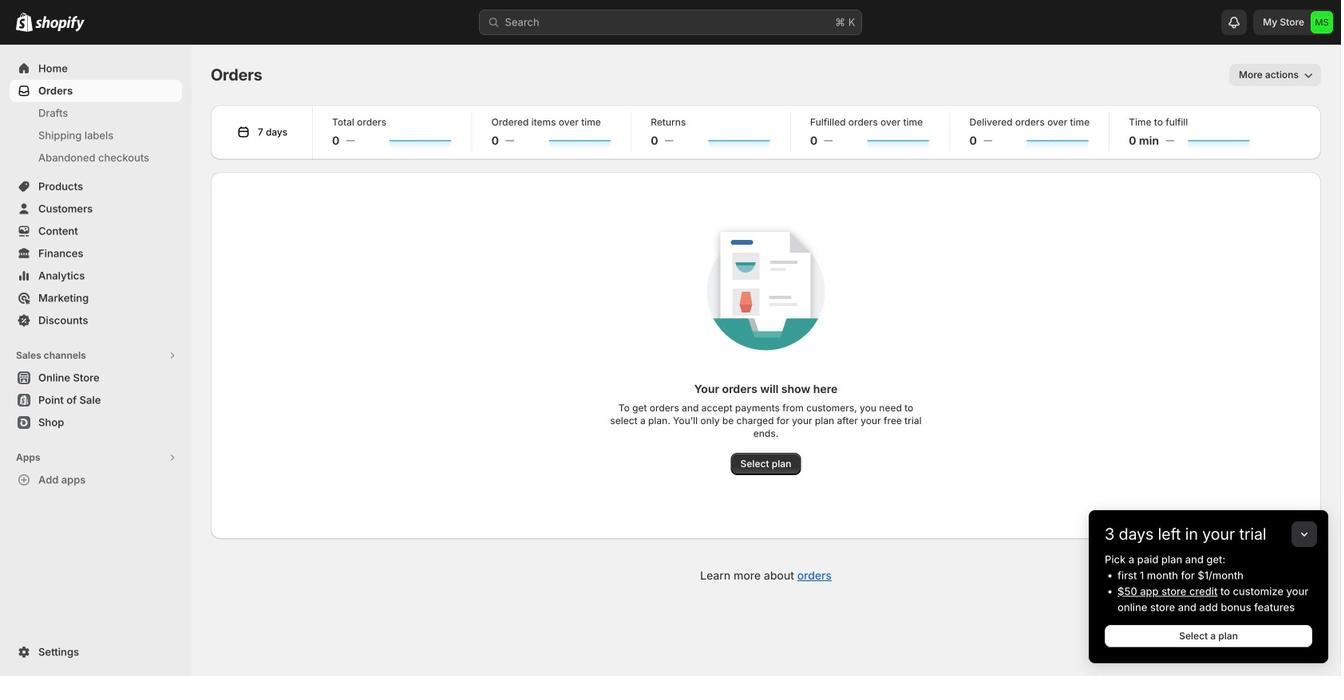 Task type: locate. For each thing, give the bounding box(es) containing it.
1 horizontal spatial shopify image
[[35, 16, 85, 32]]

shopify image
[[16, 13, 33, 32], [35, 16, 85, 32]]



Task type: describe. For each thing, give the bounding box(es) containing it.
my store image
[[1311, 11, 1333, 34]]

0 horizontal spatial shopify image
[[16, 13, 33, 32]]



Task type: vqa. For each thing, say whether or not it's contained in the screenshot.
Shopify icon
yes



